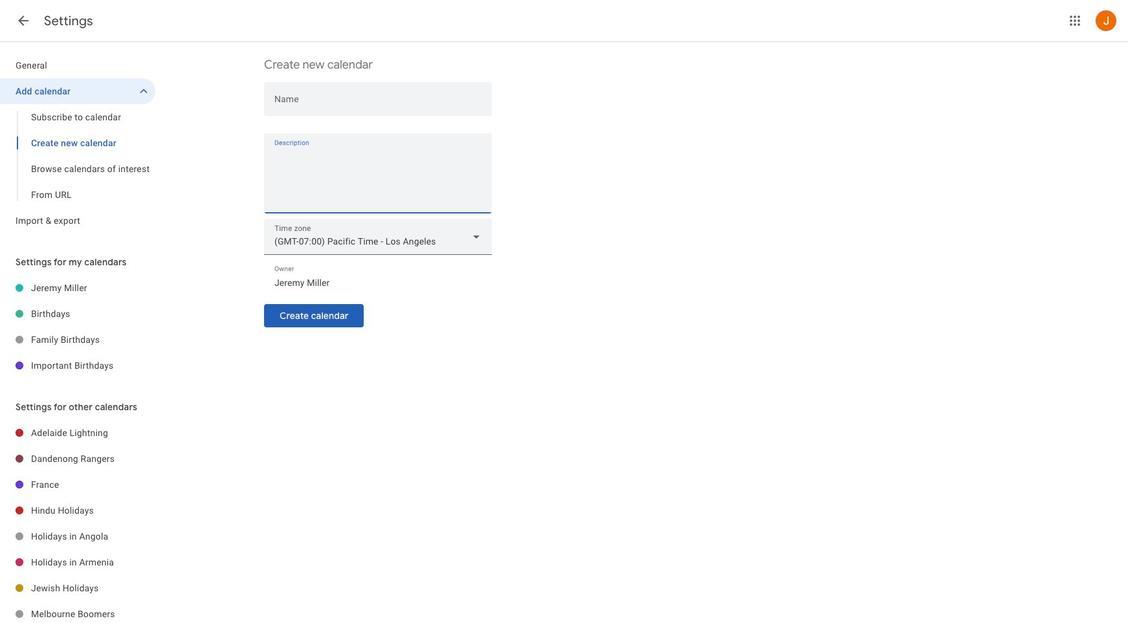 Task type: locate. For each thing, give the bounding box(es) containing it.
birthdays tree item
[[0, 301, 155, 327]]

2 vertical spatial tree
[[0, 420, 155, 623]]

None field
[[264, 219, 492, 255]]

group
[[0, 104, 155, 208]]

None text field
[[274, 96, 482, 114], [274, 274, 482, 292], [274, 96, 482, 114], [274, 274, 482, 292]]

tree
[[0, 52, 155, 234], [0, 275, 155, 379], [0, 420, 155, 623]]

adelaide lightning tree item
[[0, 420, 155, 446]]

heading
[[44, 13, 93, 29]]

1 vertical spatial tree
[[0, 275, 155, 379]]

None text field
[[264, 148, 492, 210]]

0 vertical spatial tree
[[0, 52, 155, 234]]

1 tree from the top
[[0, 52, 155, 234]]

add calendar tree item
[[0, 78, 155, 104]]

hindu holidays tree item
[[0, 498, 155, 524]]



Task type: describe. For each thing, give the bounding box(es) containing it.
2 tree from the top
[[0, 275, 155, 379]]

melbourne boomers tree item
[[0, 601, 155, 623]]

jewish holidays tree item
[[0, 575, 155, 601]]

dandenong rangers tree item
[[0, 446, 155, 472]]

3 tree from the top
[[0, 420, 155, 623]]

jeremy miller tree item
[[0, 275, 155, 301]]

go back image
[[16, 13, 31, 28]]

family birthdays tree item
[[0, 327, 155, 353]]

holidays in angola tree item
[[0, 524, 155, 550]]

holidays in armenia tree item
[[0, 550, 155, 575]]

france tree item
[[0, 472, 155, 498]]

important birthdays tree item
[[0, 353, 155, 379]]



Task type: vqa. For each thing, say whether or not it's contained in the screenshot.
3rd tree from the bottom of the page
yes



